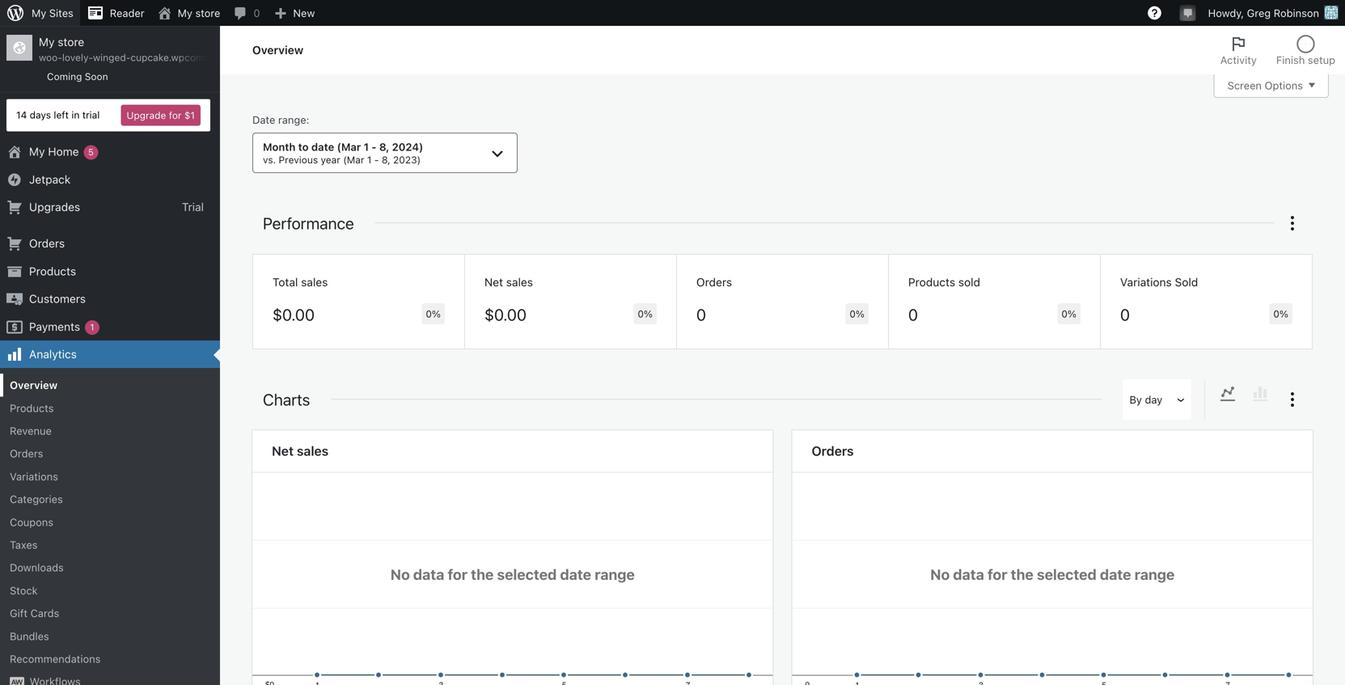 Task type: locate. For each thing, give the bounding box(es) containing it.
howdy, greg robinson
[[1209, 7, 1320, 19]]

store inside toolbar navigation
[[195, 7, 220, 19]]

payments 1
[[29, 320, 94, 333]]

1 vertical spatial net sales
[[272, 444, 329, 459]]

0 vertical spatial -
[[372, 141, 377, 153]]

14
[[16, 109, 27, 121]]

my home 5
[[29, 145, 94, 158]]

0 vertical spatial net sales
[[485, 276, 533, 289]]

payments
[[29, 320, 80, 333]]

my sites link
[[0, 0, 80, 26]]

0 horizontal spatial net sales
[[272, 444, 329, 459]]

0 horizontal spatial overview
[[10, 379, 58, 391]]

(mar up year
[[337, 141, 361, 153]]

categories
[[10, 493, 63, 505]]

jetpack link
[[0, 166, 220, 193]]

my left home in the top of the page
[[29, 145, 45, 158]]

8, left 2023)
[[382, 154, 391, 165]]

store
[[195, 7, 220, 19], [58, 35, 84, 49]]

(mar
[[337, 141, 361, 153], [343, 154, 365, 165]]

my
[[32, 7, 46, 19], [178, 7, 193, 19], [39, 35, 55, 49], [29, 145, 45, 158]]

total sales
[[273, 276, 328, 289]]

variations up categories
[[10, 471, 58, 483]]

2 vertical spatial 1
[[90, 322, 94, 332]]

1 horizontal spatial $0.00
[[485, 305, 527, 324]]

products link up customers
[[0, 258, 220, 285]]

1 orders link from the top
[[0, 230, 220, 258]]

finish setup button
[[1267, 26, 1346, 74]]

overview
[[252, 43, 304, 57], [10, 379, 58, 391]]

1 $0.00 from the left
[[273, 305, 315, 324]]

recommendations
[[10, 653, 101, 665]]

1
[[364, 141, 369, 153], [367, 154, 372, 165], [90, 322, 94, 332]]

orders link up categories "link"
[[0, 442, 220, 465]]

store inside my store woo-lovely-winged-cupcake.wpcomstaging.com coming soon
[[58, 35, 84, 49]]

bundles
[[10, 630, 49, 642]]

2023)
[[393, 154, 421, 165]]

my for my store woo-lovely-winged-cupcake.wpcomstaging.com coming soon
[[39, 35, 55, 49]]

0 vertical spatial variations
[[1121, 276, 1172, 289]]

products up customers
[[29, 265, 76, 278]]

taxes link
[[0, 534, 220, 557]]

1 vertical spatial store
[[58, 35, 84, 49]]

0 vertical spatial 1
[[364, 141, 369, 153]]

coupons
[[10, 516, 53, 528]]

net sales inside the performance indicators menu
[[485, 276, 533, 289]]

analytics
[[29, 348, 77, 361]]

4 0% from the left
[[1062, 308, 1077, 320]]

5 0% from the left
[[1274, 308, 1289, 320]]

orders
[[29, 237, 65, 250], [697, 276, 732, 289], [812, 444, 854, 459], [10, 448, 43, 460]]

$0.00
[[273, 305, 315, 324], [485, 305, 527, 324]]

1 vertical spatial variations
[[10, 471, 58, 483]]

store up lovely- on the top left of the page
[[58, 35, 84, 49]]

winged-
[[93, 52, 131, 63]]

1 vertical spatial overview
[[10, 379, 58, 391]]

0 vertical spatial products link
[[0, 258, 220, 285]]

my store link
[[151, 0, 227, 26]]

0 horizontal spatial net
[[272, 444, 294, 459]]

0 horizontal spatial variations
[[10, 471, 58, 483]]

overview inside overview link
[[10, 379, 58, 391]]

gift
[[10, 607, 28, 620]]

trial
[[82, 109, 100, 121]]

0
[[254, 7, 260, 19], [697, 305, 707, 324], [909, 305, 919, 324], [1121, 305, 1131, 324]]

(mar right year
[[343, 154, 365, 165]]

0% for net
[[638, 308, 653, 320]]

0 vertical spatial orders link
[[0, 230, 220, 258]]

2 0% from the left
[[638, 308, 653, 320]]

month to date (mar 1 - 8, 2024) vs. previous year (mar 1 - 8, 2023)
[[263, 141, 424, 165]]

new
[[293, 7, 315, 19]]

menu bar
[[1206, 380, 1283, 420]]

2 $0.00 from the left
[[485, 305, 527, 324]]

8,
[[379, 141, 390, 153], [382, 154, 391, 165]]

my up 'cupcake.wpcomstaging.com'
[[178, 7, 193, 19]]

1 0% from the left
[[426, 308, 441, 320]]

upgrades
[[29, 200, 80, 214]]

howdy,
[[1209, 7, 1245, 19]]

sales
[[301, 276, 328, 289], [506, 276, 533, 289], [297, 444, 329, 459]]

month
[[263, 141, 296, 153]]

overview link
[[0, 374, 220, 397]]

choose which analytics to display and the section name image
[[1283, 214, 1303, 233]]

5
[[88, 147, 94, 157]]

8, left "2024)"
[[379, 141, 390, 153]]

overview down 'analytics'
[[10, 379, 58, 391]]

my store woo-lovely-winged-cupcake.wpcomstaging.com coming soon
[[39, 35, 260, 82]]

products for second products link from the top of the main menu navigation
[[10, 402, 54, 414]]

1 horizontal spatial overview
[[252, 43, 304, 57]]

0%
[[426, 308, 441, 320], [638, 308, 653, 320], [850, 308, 865, 320], [1062, 308, 1077, 320], [1274, 308, 1289, 320]]

0% for total
[[426, 308, 441, 320]]

my up woo-
[[39, 35, 55, 49]]

screen
[[1228, 79, 1262, 91]]

1 horizontal spatial net sales
[[485, 276, 533, 289]]

downloads
[[10, 562, 64, 574]]

1 inside "payments 1"
[[90, 322, 94, 332]]

orders link up customers link
[[0, 230, 220, 258]]

orders link
[[0, 230, 220, 258], [0, 442, 220, 465]]

1 horizontal spatial store
[[195, 7, 220, 19]]

1 vertical spatial products link
[[0, 397, 220, 420]]

line chart image
[[1219, 385, 1238, 404]]

variations for variations sold
[[1121, 276, 1172, 289]]

0 horizontal spatial $0.00
[[273, 305, 315, 324]]

- left 2023)
[[375, 154, 379, 165]]

1 up analytics link
[[90, 322, 94, 332]]

products
[[29, 265, 76, 278], [909, 276, 956, 289], [10, 402, 54, 414]]

upgrade
[[127, 110, 166, 121]]

$1
[[184, 110, 195, 121]]

variations
[[1121, 276, 1172, 289], [10, 471, 58, 483]]

1 left "2024)"
[[364, 141, 369, 153]]

0 vertical spatial store
[[195, 7, 220, 19]]

1 left 2023)
[[367, 154, 372, 165]]

overview down 'new' link
[[252, 43, 304, 57]]

0 vertical spatial net
[[485, 276, 503, 289]]

2 products link from the top
[[0, 397, 220, 420]]

store left the 0 link
[[195, 7, 220, 19]]

1 horizontal spatial variations
[[1121, 276, 1172, 289]]

products inside the performance indicators menu
[[909, 276, 956, 289]]

recommendations link
[[0, 648, 220, 671]]

reader link
[[80, 0, 151, 26]]

variations inside main menu navigation
[[10, 471, 58, 483]]

0 horizontal spatial store
[[58, 35, 84, 49]]

finish
[[1277, 54, 1306, 66]]

my inside "link"
[[32, 7, 46, 19]]

screen options button
[[1214, 74, 1330, 98]]

products link
[[0, 258, 220, 285], [0, 397, 220, 420]]

tab list containing activity
[[1211, 26, 1346, 74]]

variations left sold at the right top of the page
[[1121, 276, 1172, 289]]

my for my store
[[178, 7, 193, 19]]

0 link
[[227, 0, 267, 26]]

performance
[[263, 214, 354, 233]]

1 products link from the top
[[0, 258, 220, 285]]

tab list
[[1211, 26, 1346, 74]]

upgrade for $1 button
[[121, 105, 201, 126]]

automatewoo element
[[10, 677, 24, 685]]

my inside my store woo-lovely-winged-cupcake.wpcomstaging.com coming soon
[[39, 35, 55, 49]]

products left sold
[[909, 276, 956, 289]]

1 vertical spatial orders link
[[0, 442, 220, 465]]

- left "2024)"
[[372, 141, 377, 153]]

my left 'sites'
[[32, 7, 46, 19]]

net sales
[[485, 276, 533, 289], [272, 444, 329, 459]]

variations link
[[0, 465, 220, 488]]

analytics link
[[0, 341, 220, 368]]

products up revenue
[[10, 402, 54, 414]]

notification image
[[1182, 6, 1195, 19]]

choose which charts to display image
[[1283, 390, 1303, 410]]

0% for products
[[1062, 308, 1077, 320]]

products link down analytics link
[[0, 397, 220, 420]]

1 horizontal spatial net
[[485, 276, 503, 289]]

variations inside the performance indicators menu
[[1121, 276, 1172, 289]]



Task type: vqa. For each thing, say whether or not it's contained in the screenshot.
order.meta_date
no



Task type: describe. For each thing, give the bounding box(es) containing it.
my sites
[[32, 7, 74, 19]]

3 0% from the left
[[850, 308, 865, 320]]

new link
[[267, 0, 322, 26]]

home
[[48, 145, 79, 158]]

downloads link
[[0, 557, 220, 579]]

orders inside the performance indicators menu
[[697, 276, 732, 289]]

jetpack
[[29, 173, 71, 186]]

$0.00 for total
[[273, 305, 315, 324]]

1 vertical spatial -
[[375, 154, 379, 165]]

sites
[[49, 7, 74, 19]]

customers
[[29, 292, 86, 306]]

customers link
[[0, 285, 220, 313]]

0 inside toolbar navigation
[[254, 7, 260, 19]]

store for my store
[[195, 7, 220, 19]]

left
[[54, 109, 69, 121]]

reader
[[110, 7, 145, 19]]

2024)
[[392, 141, 424, 153]]

performance indicators menu
[[252, 254, 1313, 350]]

options
[[1265, 79, 1304, 91]]

gift cards link
[[0, 602, 220, 625]]

trial
[[182, 200, 204, 214]]

0 vertical spatial overview
[[252, 43, 304, 57]]

1 vertical spatial (mar
[[343, 154, 365, 165]]

robinson
[[1274, 7, 1320, 19]]

variations for variations
[[10, 471, 58, 483]]

lovely-
[[62, 52, 93, 63]]

finish setup
[[1277, 54, 1336, 66]]

date
[[312, 141, 334, 153]]

upgrade for $1
[[127, 110, 195, 121]]

taxes
[[10, 539, 38, 551]]

coupons link
[[0, 511, 220, 534]]

coming
[[47, 71, 82, 82]]

to
[[298, 141, 309, 153]]

my for my home 5
[[29, 145, 45, 158]]

0 for orders
[[697, 305, 707, 324]]

range
[[278, 114, 306, 126]]

0 for products sold
[[909, 305, 919, 324]]

revenue
[[10, 425, 52, 437]]

cupcake.wpcomstaging.com
[[131, 52, 260, 63]]

products for products sold
[[909, 276, 956, 289]]

0% for variations
[[1274, 308, 1289, 320]]

categories link
[[0, 488, 220, 511]]

woo-
[[39, 52, 62, 63]]

0 vertical spatial (mar
[[337, 141, 361, 153]]

gift cards
[[10, 607, 59, 620]]

1 vertical spatial 1
[[367, 154, 372, 165]]

products sold
[[909, 276, 981, 289]]

for
[[169, 110, 182, 121]]

:
[[306, 114, 309, 126]]

year
[[321, 154, 341, 165]]

bar chart image
[[1251, 385, 1271, 404]]

greg
[[1248, 7, 1271, 19]]

2 orders link from the top
[[0, 442, 220, 465]]

sold
[[959, 276, 981, 289]]

revenue link
[[0, 420, 220, 442]]

setup
[[1308, 54, 1336, 66]]

soon
[[85, 71, 108, 82]]

14 days left in trial
[[16, 109, 100, 121]]

vs.
[[263, 154, 276, 165]]

date
[[252, 114, 275, 126]]

1 vertical spatial net
[[272, 444, 294, 459]]

activity
[[1221, 54, 1257, 66]]

bundles link
[[0, 625, 220, 648]]

in
[[72, 109, 80, 121]]

charts
[[263, 390, 310, 409]]

my for my sites
[[32, 7, 46, 19]]

cards
[[30, 607, 59, 620]]

0 for variations sold
[[1121, 305, 1131, 324]]

toolbar navigation
[[0, 0, 1346, 29]]

total
[[273, 276, 298, 289]]

stock
[[10, 585, 38, 597]]

screen options
[[1228, 79, 1304, 91]]

0 vertical spatial 8,
[[379, 141, 390, 153]]

activity button
[[1211, 26, 1267, 74]]

date range :
[[252, 114, 309, 126]]

variations sold
[[1121, 276, 1199, 289]]

$0.00 for net
[[485, 305, 527, 324]]

stock link
[[0, 579, 220, 602]]

1 vertical spatial 8,
[[382, 154, 391, 165]]

sold
[[1176, 276, 1199, 289]]

main menu navigation
[[0, 26, 260, 685]]

previous
[[279, 154, 318, 165]]

net inside the performance indicators menu
[[485, 276, 503, 289]]

store for my store woo-lovely-winged-cupcake.wpcomstaging.com coming soon
[[58, 35, 84, 49]]

days
[[30, 109, 51, 121]]

my store
[[178, 7, 220, 19]]



